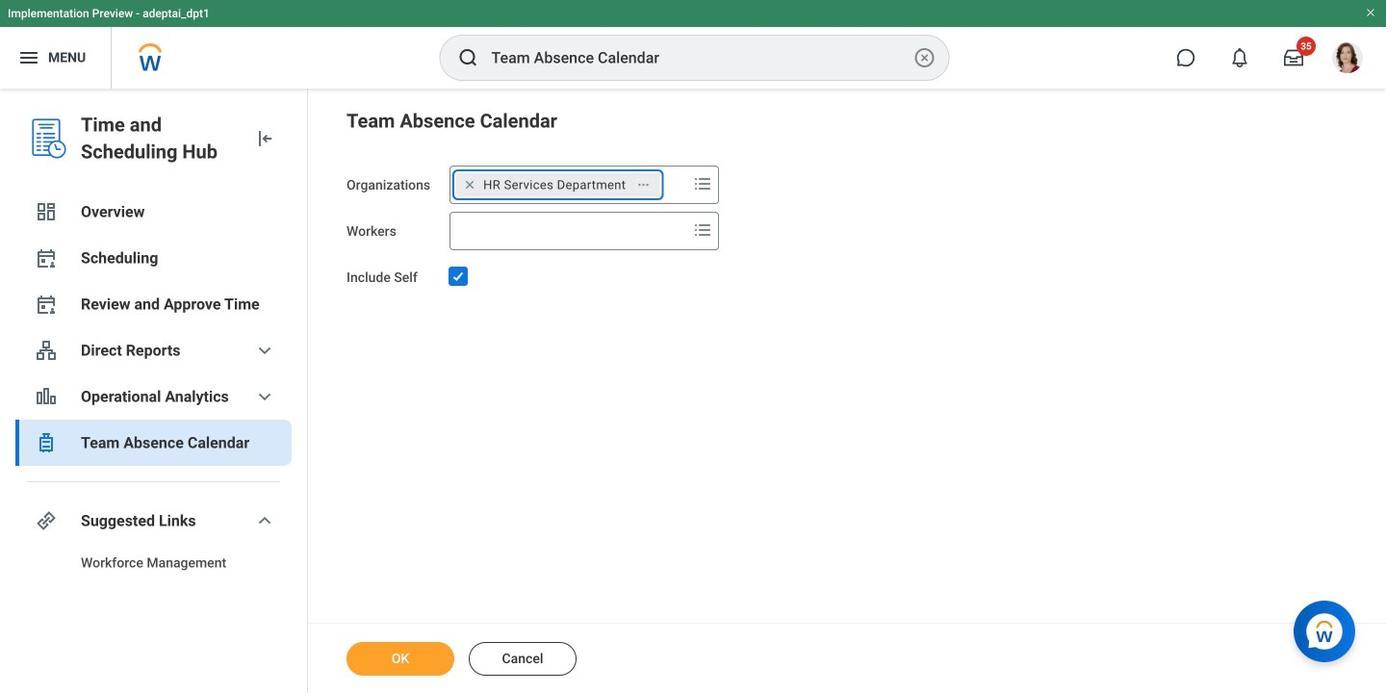 Task type: locate. For each thing, give the bounding box(es) containing it.
hr services department, press delete to clear value. option
[[457, 173, 660, 196]]

Search field
[[451, 214, 688, 248]]

check small image
[[447, 265, 470, 288]]

link image
[[35, 509, 58, 532]]

banner
[[0, 0, 1387, 89]]

navigation pane region
[[0, 89, 308, 693]]

chart image
[[35, 385, 58, 408]]

calendar user solid image
[[35, 246, 58, 270]]

close environment banner image
[[1365, 7, 1377, 18]]

1 vertical spatial prompts image
[[691, 219, 715, 242]]

chevron down small image
[[253, 509, 276, 532]]

view team image
[[35, 339, 58, 362]]

time and scheduling hub element
[[81, 112, 238, 166]]

dashboard image
[[35, 200, 58, 223]]

justify image
[[17, 46, 40, 69]]

0 vertical spatial prompts image
[[691, 172, 715, 195]]

1 prompts image from the top
[[691, 172, 715, 195]]

related actions image
[[637, 178, 650, 191]]

Search Workday  search field
[[492, 37, 909, 79]]

prompts image
[[691, 172, 715, 195], [691, 219, 715, 242]]



Task type: describe. For each thing, give the bounding box(es) containing it.
task timeoff image
[[35, 431, 58, 454]]

calendar user solid image
[[35, 293, 58, 316]]

profile logan mcneil image
[[1333, 42, 1363, 77]]

transformation import image
[[253, 127, 276, 150]]

x small image
[[460, 175, 480, 194]]

notifications large image
[[1231, 48, 1250, 67]]

x circle image
[[913, 46, 936, 69]]

hr services department element
[[484, 176, 626, 194]]

inbox large image
[[1284, 48, 1304, 67]]

search image
[[457, 46, 480, 69]]

2 prompts image from the top
[[691, 219, 715, 242]]



Task type: vqa. For each thing, say whether or not it's contained in the screenshot.
'CHECK SMALL' icon
yes



